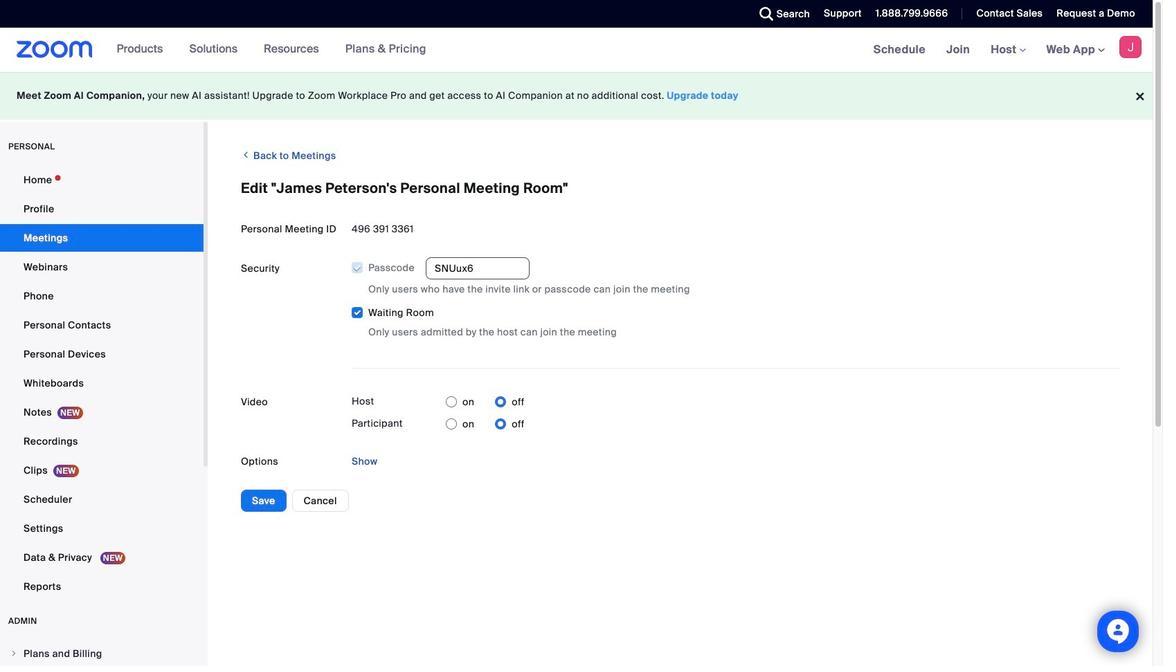 Task type: locate. For each thing, give the bounding box(es) containing it.
right image
[[10, 650, 18, 659]]

2 option group from the top
[[446, 414, 525, 436]]

profile picture image
[[1120, 36, 1142, 58]]

banner
[[0, 28, 1153, 73]]

zoom logo image
[[17, 41, 93, 58]]

footer
[[0, 72, 1153, 120]]

group
[[351, 258, 1120, 340]]

meetings navigation
[[863, 28, 1153, 73]]

left image
[[241, 148, 251, 162]]

option group
[[446, 391, 525, 414], [446, 414, 525, 436]]

menu item
[[0, 641, 204, 667]]

None text field
[[426, 258, 530, 280]]



Task type: describe. For each thing, give the bounding box(es) containing it.
1 option group from the top
[[446, 391, 525, 414]]

product information navigation
[[106, 28, 437, 72]]

personal menu menu
[[0, 166, 204, 603]]



Task type: vqa. For each thing, say whether or not it's contained in the screenshot.
middle 'annually'
no



